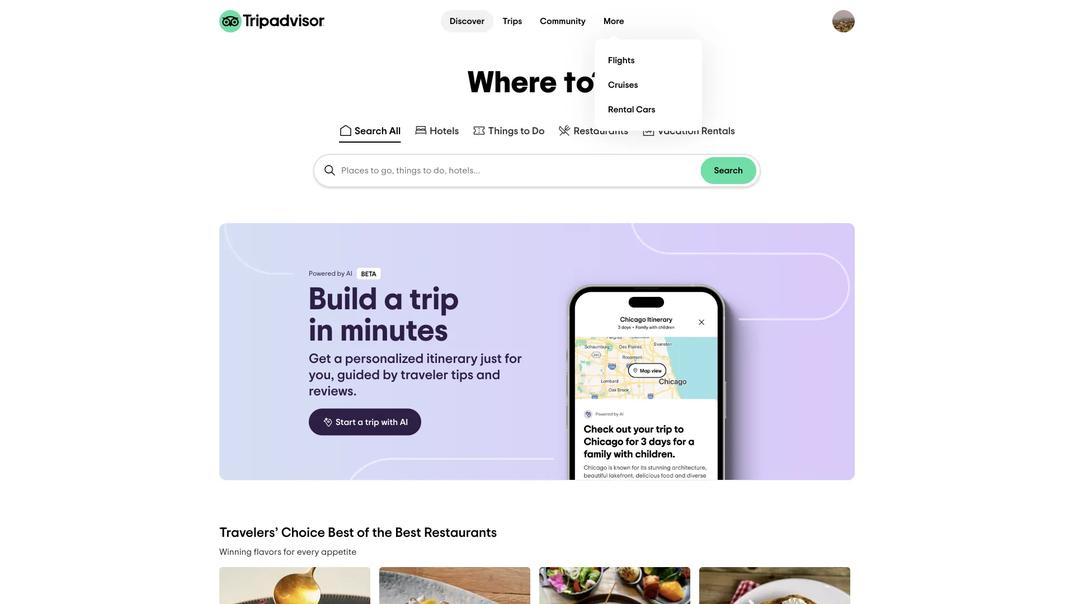 Task type: describe. For each thing, give the bounding box(es) containing it.
where to?
[[468, 68, 607, 98]]

start
[[336, 418, 356, 427]]

things to do
[[488, 126, 545, 136]]

you,
[[309, 369, 334, 382]]

to
[[521, 126, 530, 136]]

with
[[381, 418, 398, 427]]

things to do link
[[473, 124, 545, 137]]

0 vertical spatial ai
[[346, 271, 353, 277]]

restaurants link
[[558, 124, 629, 137]]

hotels link
[[414, 124, 459, 137]]

reviews.
[[309, 385, 357, 399]]

the
[[372, 527, 393, 540]]

start a trip with ai
[[336, 418, 408, 427]]

in
[[309, 315, 334, 347]]

tripadvisor image
[[219, 10, 325, 32]]

flights
[[609, 56, 635, 65]]

search button
[[701, 157, 757, 184]]

discover button
[[441, 10, 494, 32]]

winning flavors for every appetite
[[219, 548, 357, 557]]

vacation rentals
[[658, 126, 736, 136]]

do
[[532, 126, 545, 136]]

0 horizontal spatial for
[[284, 548, 295, 557]]

menu containing flights
[[595, 39, 703, 131]]

more button
[[595, 10, 634, 32]]

traveler
[[401, 369, 449, 382]]

1 vertical spatial restaurants
[[424, 527, 497, 540]]

restaurants inside 'link'
[[574, 126, 629, 136]]

where
[[468, 68, 558, 98]]

get
[[309, 353, 331, 366]]

get a personalized itinerary just for you, guided by traveler tips and reviews.
[[309, 353, 522, 399]]

flavors
[[254, 548, 282, 557]]

build
[[309, 284, 378, 315]]

personalized
[[345, 353, 424, 366]]

ai inside button
[[400, 418, 408, 427]]

a for build
[[384, 284, 403, 315]]

cruises
[[609, 81, 639, 90]]

a for get
[[334, 353, 342, 366]]

cars
[[636, 105, 656, 114]]

search search field down to
[[341, 166, 701, 176]]

things
[[488, 126, 519, 136]]

community
[[540, 17, 586, 26]]

discover
[[450, 17, 485, 26]]

rentals
[[702, 126, 736, 136]]

cruises link
[[604, 73, 694, 97]]

winning
[[219, 548, 252, 557]]

all
[[389, 126, 401, 136]]



Task type: vqa. For each thing, say whether or not it's contained in the screenshot.
Orleans, to the right
no



Task type: locate. For each thing, give the bounding box(es) containing it.
search inside search button
[[715, 166, 743, 175]]

best right the
[[395, 527, 422, 540]]

1 horizontal spatial search
[[715, 166, 743, 175]]

1 horizontal spatial by
[[383, 369, 398, 382]]

flights link
[[604, 48, 694, 73]]

by inside 'get a personalized itinerary just for you, guided by traveler tips and reviews.'
[[383, 369, 398, 382]]

tab list
[[0, 119, 1075, 145]]

rental cars link
[[604, 97, 694, 122]]

restaurants
[[574, 126, 629, 136], [424, 527, 497, 540]]

0 vertical spatial by
[[337, 271, 345, 277]]

search
[[355, 126, 387, 136], [715, 166, 743, 175]]

for inside 'get a personalized itinerary just for you, guided by traveler tips and reviews.'
[[505, 353, 522, 366]]

guided
[[337, 369, 380, 382]]

search inside search all button
[[355, 126, 387, 136]]

by down personalized
[[383, 369, 398, 382]]

search image
[[324, 164, 337, 177]]

0 vertical spatial restaurants
[[574, 126, 629, 136]]

a for start
[[358, 418, 363, 427]]

0 vertical spatial search
[[355, 126, 387, 136]]

ai
[[346, 271, 353, 277], [400, 418, 408, 427]]

vacation rentals button
[[640, 121, 738, 143]]

powered
[[309, 271, 336, 277]]

tips
[[452, 369, 474, 382]]

1 horizontal spatial ai
[[400, 418, 408, 427]]

for right 'just'
[[505, 353, 522, 366]]

ai right with
[[400, 418, 408, 427]]

0 horizontal spatial restaurants
[[424, 527, 497, 540]]

1 horizontal spatial best
[[395, 527, 422, 540]]

hotels button
[[412, 121, 462, 143]]

search for search
[[715, 166, 743, 175]]

1 vertical spatial a
[[334, 353, 342, 366]]

just
[[481, 353, 502, 366]]

trip inside button
[[365, 418, 380, 427]]

a inside 'get a personalized itinerary just for you, guided by traveler tips and reviews.'
[[334, 353, 342, 366]]

search search field down do
[[315, 155, 760, 186]]

restaurants button
[[556, 121, 631, 143]]

for
[[505, 353, 522, 366], [284, 548, 295, 557]]

more
[[604, 17, 625, 26]]

1 vertical spatial by
[[383, 369, 398, 382]]

0 horizontal spatial by
[[337, 271, 345, 277]]

2 vertical spatial a
[[358, 418, 363, 427]]

a inside "build a trip in minutes"
[[384, 284, 403, 315]]

and
[[477, 369, 501, 382]]

1 horizontal spatial for
[[505, 353, 522, 366]]

appetite
[[321, 548, 357, 557]]

Search search field
[[315, 155, 760, 186], [341, 166, 701, 176]]

1 vertical spatial for
[[284, 548, 295, 557]]

0 vertical spatial for
[[505, 353, 522, 366]]

0 horizontal spatial best
[[328, 527, 354, 540]]

a
[[384, 284, 403, 315], [334, 353, 342, 366], [358, 418, 363, 427]]

trips button
[[494, 10, 531, 32]]

trip
[[410, 284, 459, 315], [365, 418, 380, 427]]

1 vertical spatial trip
[[365, 418, 380, 427]]

0 horizontal spatial search
[[355, 126, 387, 136]]

travelers'
[[219, 527, 279, 540]]

best
[[328, 527, 354, 540], [395, 527, 422, 540]]

a inside the start a trip with ai button
[[358, 418, 363, 427]]

every
[[297, 548, 319, 557]]

rental cars
[[609, 105, 656, 114]]

menu
[[595, 39, 703, 131]]

ai left beta at the top of the page
[[346, 271, 353, 277]]

1 horizontal spatial trip
[[410, 284, 459, 315]]

build a trip in minutes
[[309, 284, 459, 347]]

trip inside "build a trip in minutes"
[[410, 284, 459, 315]]

community button
[[531, 10, 595, 32]]

for left every
[[284, 548, 295, 557]]

0 horizontal spatial a
[[334, 353, 342, 366]]

2 best from the left
[[395, 527, 422, 540]]

1 vertical spatial ai
[[400, 418, 408, 427]]

trip for ai
[[365, 418, 380, 427]]

things to do button
[[470, 121, 547, 143]]

search search field containing search
[[315, 155, 760, 186]]

rental
[[609, 105, 635, 114]]

0 vertical spatial trip
[[410, 284, 459, 315]]

0 horizontal spatial trip
[[365, 418, 380, 427]]

minutes
[[340, 315, 448, 347]]

1 vertical spatial search
[[715, 166, 743, 175]]

a right start
[[358, 418, 363, 427]]

choice
[[281, 527, 325, 540]]

by right 'powered'
[[337, 271, 345, 277]]

itinerary
[[427, 353, 478, 366]]

a right build
[[384, 284, 403, 315]]

vacation
[[658, 126, 700, 136]]

to?
[[564, 68, 607, 98]]

powered by ai
[[309, 271, 353, 277]]

1 horizontal spatial a
[[358, 418, 363, 427]]

search left all
[[355, 126, 387, 136]]

1 horizontal spatial restaurants
[[574, 126, 629, 136]]

search for search all
[[355, 126, 387, 136]]

tab list containing search all
[[0, 119, 1075, 145]]

start a trip with ai button
[[309, 409, 422, 436]]

0 horizontal spatial ai
[[346, 271, 353, 277]]

by
[[337, 271, 345, 277], [383, 369, 398, 382]]

beta
[[362, 271, 377, 278]]

trips
[[503, 17, 522, 26]]

profile picture image
[[833, 10, 855, 32]]

search down the rentals
[[715, 166, 743, 175]]

travelers' choice best of the best restaurants
[[219, 527, 497, 540]]

search all button
[[337, 121, 403, 143]]

of
[[357, 527, 370, 540]]

0 vertical spatial a
[[384, 284, 403, 315]]

2 horizontal spatial a
[[384, 284, 403, 315]]

hotels
[[430, 126, 459, 136]]

1 best from the left
[[328, 527, 354, 540]]

vacation rentals link
[[642, 124, 736, 137]]

search all
[[355, 126, 401, 136]]

best up the appetite
[[328, 527, 354, 540]]

a right get at left
[[334, 353, 342, 366]]

trip for minutes
[[410, 284, 459, 315]]



